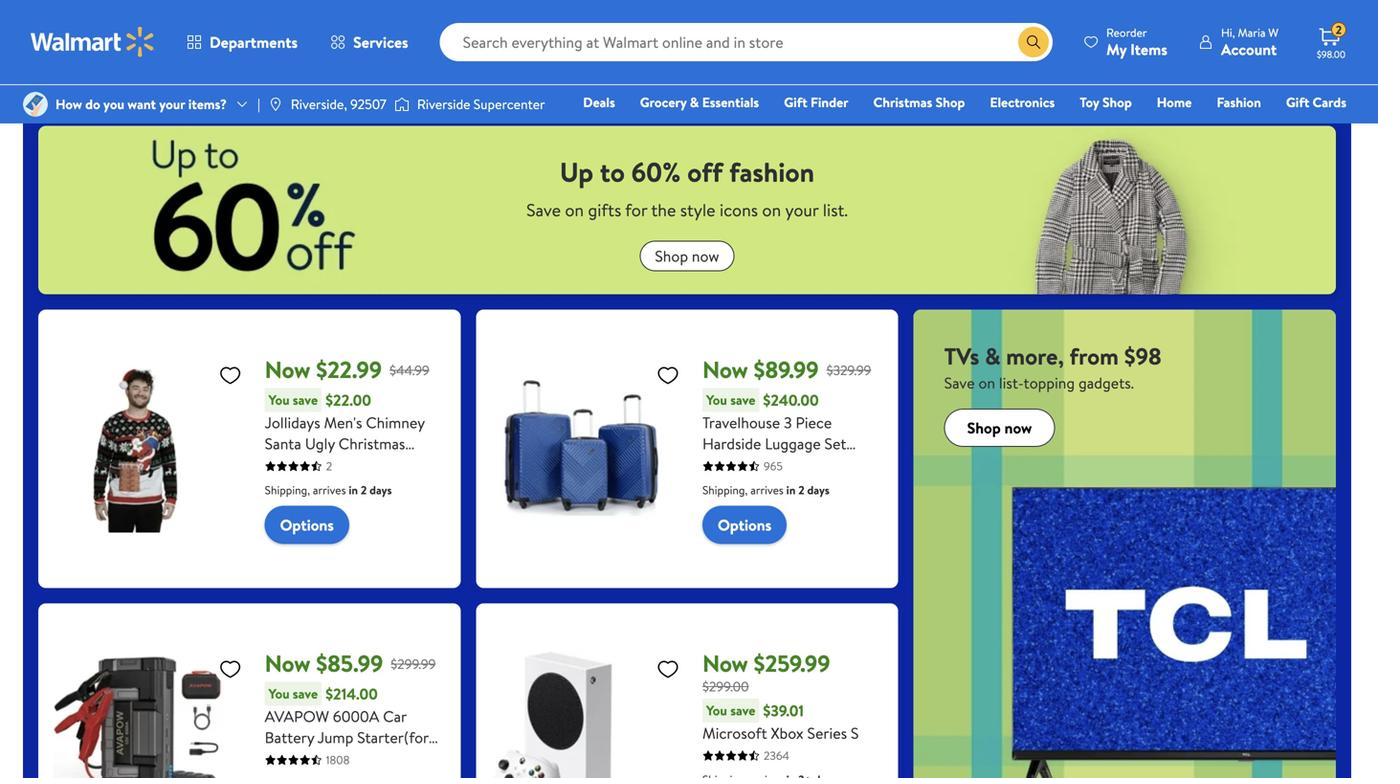 Task type: vqa. For each thing, say whether or not it's contained in the screenshot.
Hi, Kendall P Account
no



Task type: describe. For each thing, give the bounding box(es) containing it.
diesel)
[[395, 748, 441, 769]]

list-
[[999, 373, 1024, 394]]

add to favorites list, jollidays men's chimney santa ugly christmas sweater image
[[219, 363, 242, 387]]

up
[[560, 153, 594, 191]]

tsa
[[703, 496, 729, 518]]

12l
[[370, 748, 391, 769]]

gift for finder
[[784, 93, 808, 112]]

now for now $85.99
[[265, 648, 311, 680]]

save for tvs & more, from $98
[[945, 373, 975, 394]]

reorder my items
[[1107, 24, 1168, 60]]

to inside you save $214.00 avapow 6000a car battery jump starter(for all gas or up to 12l diesel) powerful car jump star
[[352, 748, 367, 769]]

avapow
[[265, 706, 329, 727]]

hardside
[[703, 433, 762, 454]]

$22.00
[[326, 390, 371, 411]]

60%
[[632, 153, 681, 191]]

options link up the 'home'
[[1141, 28, 1225, 67]]

6000a
[[333, 706, 379, 727]]

up to 60% off fashion save on gifts for the style icons on your list.
[[527, 153, 848, 222]]

fashion
[[1217, 93, 1262, 112]]

$299.99
[[391, 655, 436, 673]]

deals link
[[575, 92, 624, 112]]

days for $89.99
[[808, 482, 830, 498]]

hi,
[[1222, 24, 1236, 41]]

topping
[[1024, 373, 1075, 394]]

list.
[[823, 198, 848, 222]]

you inside now $259.99 $299.00 you save $39.01 microsoft xbox series s
[[707, 701, 727, 720]]

powerful
[[265, 769, 324, 778]]

piece
[[796, 412, 832, 433]]

on for up to 60% off fashion
[[565, 198, 584, 222]]

for
[[625, 198, 648, 222]]

add to favorites list, microsoft xbox series s image
[[657, 657, 680, 681]]

shipping, for now $89.99
[[703, 482, 748, 498]]

gas
[[286, 748, 311, 769]]

options down lightweight
[[718, 515, 772, 536]]

now $259.99 $299.00 you save $39.01 microsoft xbox series s
[[703, 648, 859, 744]]

& for grocery
[[690, 93, 699, 112]]

electronics
[[990, 93, 1055, 112]]

options up essentials
[[718, 37, 772, 58]]

one
[[1200, 120, 1229, 138]]

sweater
[[265, 454, 318, 475]]

grocery & essentials
[[640, 93, 759, 112]]

shipping, arrives in 2 days for $22.99
[[265, 482, 392, 498]]

20in24in28in.(blue)
[[703, 518, 832, 539]]

spinner
[[767, 496, 817, 518]]

registry link
[[1118, 119, 1184, 139]]

essentials
[[702, 93, 759, 112]]

travelhouse
[[703, 412, 780, 433]]

search icon image
[[1026, 34, 1042, 50]]

battery
[[265, 727, 314, 748]]

with
[[843, 475, 871, 496]]

chimney
[[366, 412, 425, 433]]

luggage
[[765, 433, 821, 454]]

& for tvs
[[985, 340, 1001, 373]]

one debit
[[1200, 120, 1265, 138]]

expandable
[[769, 454, 845, 475]]

gift cards registry
[[1127, 93, 1347, 138]]

suitcase
[[784, 475, 839, 496]]

92507
[[351, 95, 387, 113]]

$44.99
[[390, 361, 430, 379]]

my
[[1107, 39, 1127, 60]]

how do you want your items?
[[56, 95, 227, 113]]

debit
[[1232, 120, 1265, 138]]

off
[[688, 153, 723, 191]]

2 up $98.00
[[1336, 22, 1342, 38]]

riverside supercenter
[[417, 95, 545, 113]]

0 horizontal spatial jump
[[318, 727, 354, 748]]

2 down ugly
[[326, 458, 332, 474]]

fashion link
[[1209, 92, 1270, 112]]

starter(for
[[357, 727, 429, 748]]

2 down you save $22.00 jollidays men's chimney santa ugly christmas sweater
[[361, 482, 367, 498]]

now inside now $259.99 $299.00 you save $39.01 microsoft xbox series s
[[703, 648, 748, 680]]

account
[[1222, 39, 1277, 60]]

$89.99
[[754, 354, 819, 386]]

shop down the
[[655, 245, 688, 267]]

you save $22.00 jollidays men's chimney santa ugly christmas sweater
[[265, 390, 425, 475]]

you for travelhouse
[[707, 391, 727, 409]]

save for $22.00
[[293, 391, 318, 409]]

one debit link
[[1192, 119, 1274, 139]]

the
[[651, 198, 676, 222]]

electronics link
[[982, 92, 1064, 112]]

$329.99
[[827, 361, 872, 379]]

add to favorites list, travelhouse 3 piece hardside luggage set hardshell expandable lightweight suitcase with tsa lock spinner wheels 20in24in28in.(blue) image
[[657, 363, 680, 387]]

gift finder
[[784, 93, 849, 112]]

options left hi,
[[1156, 37, 1210, 58]]

shop now for more,
[[968, 417, 1033, 438]]

icons
[[720, 198, 758, 222]]

gift finder link
[[776, 92, 857, 112]]

shipping, for now $22.99
[[265, 482, 310, 498]]

xbox
[[771, 723, 804, 744]]

jollidays
[[265, 412, 320, 433]]

all
[[265, 748, 282, 769]]

now $85.99 $299.99
[[265, 648, 436, 680]]

do
[[85, 95, 100, 113]]

items
[[1131, 39, 1168, 60]]

$240.00
[[763, 390, 819, 411]]

options down sweater
[[280, 515, 334, 536]]

save for $240.00
[[731, 391, 756, 409]]

services button
[[314, 19, 425, 65]]

gift cards link
[[1278, 92, 1356, 112]]

services
[[353, 32, 408, 53]]

Walmart Site-Wide search field
[[440, 23, 1053, 61]]

wheels
[[821, 496, 869, 518]]

in for now $89.99
[[787, 482, 796, 498]]

ugly
[[305, 433, 335, 454]]

men's
[[324, 412, 362, 433]]

2 down expandable
[[799, 482, 805, 498]]

$214.00
[[326, 684, 378, 705]]

on for tvs & more, from $98
[[979, 373, 996, 394]]

lock
[[733, 496, 764, 518]]

from
[[1070, 340, 1119, 373]]

$98.00
[[1317, 48, 1346, 61]]



Task type: locate. For each thing, give the bounding box(es) containing it.
you inside you save $22.00 jollidays men's chimney santa ugly christmas sweater
[[269, 391, 290, 409]]

now
[[265, 354, 311, 386], [703, 354, 748, 386], [265, 648, 311, 680], [703, 648, 748, 680]]

save inside you save $214.00 avapow 6000a car battery jump starter(for all gas or up to 12l diesel) powerful car jump star
[[293, 685, 318, 703]]

gift for cards
[[1287, 93, 1310, 112]]

0 vertical spatial now
[[692, 245, 720, 267]]

shop now down style on the top of page
[[655, 245, 720, 267]]

0 horizontal spatial arrives
[[313, 482, 346, 498]]

1 horizontal spatial on
[[762, 198, 781, 222]]

you up jollidays
[[269, 391, 290, 409]]

jump
[[318, 727, 354, 748], [355, 769, 391, 778]]

w
[[1269, 24, 1279, 41]]

you inside you save $214.00 avapow 6000a car battery jump starter(for all gas or up to 12l diesel) powerful car jump star
[[269, 685, 290, 703]]

save up microsoft
[[731, 701, 756, 720]]

car right 6000a
[[383, 706, 407, 727]]

shop now down list-
[[968, 417, 1033, 438]]

to
[[600, 153, 625, 191], [352, 748, 367, 769]]

now down style on the top of page
[[692, 245, 720, 267]]

1 vertical spatial shop now button
[[945, 409, 1055, 447]]

1 horizontal spatial &
[[985, 340, 1001, 373]]

options link
[[703, 28, 787, 67], [1141, 28, 1225, 67], [265, 506, 349, 544], [703, 506, 787, 544]]

1 vertical spatial jump
[[355, 769, 391, 778]]

you inside you save $240.00 travelhouse 3 piece hardside luggage set hardshell expandable lightweight suitcase with tsa lock spinner wheels 20in24in28in.(blue)
[[707, 391, 727, 409]]

christmas shop
[[874, 93, 965, 112]]

now for more,
[[1005, 417, 1033, 438]]

now up avapow
[[265, 648, 311, 680]]

arrives down sweater
[[313, 482, 346, 498]]

2 arrives from the left
[[751, 482, 784, 498]]

car down 1808 on the bottom of page
[[328, 769, 351, 778]]

you
[[103, 95, 124, 113]]

1 vertical spatial shop now
[[968, 417, 1033, 438]]

0 horizontal spatial now
[[692, 245, 720, 267]]

now $89.99 $329.99
[[703, 354, 872, 386]]

 image left how
[[23, 92, 48, 117]]

0 horizontal spatial &
[[690, 93, 699, 112]]

microsoft
[[703, 723, 767, 744]]

now up travelhouse
[[703, 354, 748, 386]]

1 horizontal spatial save
[[945, 373, 975, 394]]

0 vertical spatial &
[[690, 93, 699, 112]]

options link down lightweight
[[703, 506, 787, 544]]

arrives
[[313, 482, 346, 498], [751, 482, 784, 498]]

save
[[527, 198, 561, 222], [945, 373, 975, 394]]

save inside up to 60% off fashion save on gifts for the style icons on your list.
[[527, 198, 561, 222]]

1 vertical spatial your
[[786, 198, 819, 222]]

shop right toy
[[1103, 93, 1132, 112]]

0 vertical spatial save
[[527, 198, 561, 222]]

0 vertical spatial to
[[600, 153, 625, 191]]

gift left cards
[[1287, 93, 1310, 112]]

gift inside "gift cards registry"
[[1287, 93, 1310, 112]]

$85.99
[[316, 648, 383, 680]]

save for $214.00
[[293, 685, 318, 703]]

cards
[[1313, 93, 1347, 112]]

shop now button for 60%
[[640, 241, 735, 272]]

your
[[159, 95, 185, 113], [786, 198, 819, 222]]

1 shipping, from the left
[[265, 482, 310, 498]]

1 gift from the left
[[784, 93, 808, 112]]

shipping, arrives in 2 days down 965
[[703, 482, 830, 498]]

1 vertical spatial christmas
[[339, 433, 405, 454]]

save down up
[[527, 198, 561, 222]]

1 horizontal spatial gift
[[1287, 93, 1310, 112]]

now down list-
[[1005, 417, 1033, 438]]

0 horizontal spatial christmas
[[339, 433, 405, 454]]

save for up to 60% off fashion
[[527, 198, 561, 222]]

toy
[[1080, 93, 1100, 112]]

more,
[[1006, 340, 1064, 373]]

1 horizontal spatial to
[[600, 153, 625, 191]]

add to favorites list, avapow 6000a car battery jump starter(for all gas or up to 12l diesel) powerful car jump starter with dual usb quick charge and dc output,12v jump pack with built-in led bright light image
[[219, 657, 242, 681]]

series
[[807, 723, 847, 744]]

0 horizontal spatial days
[[370, 482, 392, 498]]

1 horizontal spatial arrives
[[751, 482, 784, 498]]

shipping, down hardshell
[[703, 482, 748, 498]]

deals
[[583, 93, 615, 112]]

 image
[[23, 92, 48, 117], [394, 95, 410, 114]]

in for now $22.99
[[349, 482, 358, 498]]

1 vertical spatial save
[[945, 373, 975, 394]]

& right 'grocery'
[[690, 93, 699, 112]]

1 horizontal spatial shipping,
[[703, 482, 748, 498]]

0 horizontal spatial  image
[[23, 92, 48, 117]]

1 horizontal spatial in
[[787, 482, 796, 498]]

items?
[[188, 95, 227, 113]]

days for $22.99
[[370, 482, 392, 498]]

arrives for $22.99
[[313, 482, 346, 498]]

1 vertical spatial &
[[985, 340, 1001, 373]]

1 horizontal spatial now
[[1005, 417, 1033, 438]]

shop down list-
[[968, 417, 1001, 438]]

save inside you save $240.00 travelhouse 3 piece hardside luggage set hardshell expandable lightweight suitcase with tsa lock spinner wheels 20in24in28in.(blue)
[[731, 391, 756, 409]]

arrives for $89.99
[[751, 482, 784, 498]]

& inside the tvs & more, from $98 save on list-topping gadgets.
[[985, 340, 1001, 373]]

1 horizontal spatial your
[[786, 198, 819, 222]]

2364
[[764, 748, 790, 764]]

christmas right finder
[[874, 93, 933, 112]]

& right 'tvs'
[[985, 340, 1001, 373]]

0 vertical spatial your
[[159, 95, 185, 113]]

on left list-
[[979, 373, 996, 394]]

1 horizontal spatial days
[[808, 482, 830, 498]]

home
[[1157, 93, 1192, 112]]

gifts
[[588, 198, 622, 222]]

you up avapow
[[269, 685, 290, 703]]

1 in from the left
[[349, 482, 358, 498]]

 image
[[268, 97, 283, 112]]

1 shipping, arrives in 2 days from the left
[[265, 482, 392, 498]]

965
[[764, 458, 783, 474]]

1 horizontal spatial shop now button
[[945, 409, 1055, 447]]

$22.99
[[316, 354, 382, 386]]

departments
[[210, 32, 298, 53]]

0 horizontal spatial gift
[[784, 93, 808, 112]]

1 horizontal spatial christmas
[[874, 93, 933, 112]]

now for now $22.99
[[265, 354, 311, 386]]

2 shipping, from the left
[[703, 482, 748, 498]]

style
[[680, 198, 716, 222]]

Search search field
[[440, 23, 1053, 61]]

grocery
[[640, 93, 687, 112]]

on inside the tvs & more, from $98 save on list-topping gadgets.
[[979, 373, 996, 394]]

fashion
[[730, 153, 815, 191]]

0 horizontal spatial your
[[159, 95, 185, 113]]

0 horizontal spatial to
[[352, 748, 367, 769]]

now up jollidays
[[265, 354, 311, 386]]

0 vertical spatial christmas
[[874, 93, 933, 112]]

jump up 1808 on the bottom of page
[[318, 727, 354, 748]]

2 days from the left
[[808, 482, 830, 498]]

$98
[[1125, 340, 1162, 373]]

arrives down 965
[[751, 482, 784, 498]]

0 horizontal spatial shop now button
[[640, 241, 735, 272]]

days
[[370, 482, 392, 498], [808, 482, 830, 498]]

now right 'add to favorites list, microsoft xbox series s' image
[[703, 648, 748, 680]]

want
[[128, 95, 156, 113]]

save up travelhouse
[[731, 391, 756, 409]]

supercenter
[[474, 95, 545, 113]]

0 horizontal spatial shipping,
[[265, 482, 310, 498]]

or
[[314, 748, 329, 769]]

1 vertical spatial to
[[352, 748, 367, 769]]

save inside the tvs & more, from $98 save on list-topping gadgets.
[[945, 373, 975, 394]]

tvs
[[945, 340, 980, 373]]

up
[[332, 748, 349, 769]]

1 horizontal spatial shipping, arrives in 2 days
[[703, 482, 830, 498]]

save up avapow
[[293, 685, 318, 703]]

 image for riverside supercenter
[[394, 95, 410, 114]]

in down expandable
[[787, 482, 796, 498]]

riverside,
[[291, 95, 347, 113]]

toy shop
[[1080, 93, 1132, 112]]

save inside you save $22.00 jollidays men's chimney santa ugly christmas sweater
[[293, 391, 318, 409]]

your left list.
[[786, 198, 819, 222]]

gift
[[784, 93, 808, 112], [1287, 93, 1310, 112]]

&
[[690, 93, 699, 112], [985, 340, 1001, 373]]

1 arrives from the left
[[313, 482, 346, 498]]

0 vertical spatial car
[[383, 706, 407, 727]]

gift left finder
[[784, 93, 808, 112]]

departments button
[[170, 19, 314, 65]]

riverside
[[417, 95, 471, 113]]

shipping, down sweater
[[265, 482, 310, 498]]

0 vertical spatial jump
[[318, 727, 354, 748]]

save up jollidays
[[293, 391, 318, 409]]

shipping, arrives in 2 days
[[265, 482, 392, 498], [703, 482, 830, 498]]

maria
[[1238, 24, 1266, 41]]

shipping,
[[265, 482, 310, 498], [703, 482, 748, 498]]

shop now button for more,
[[945, 409, 1055, 447]]

1 horizontal spatial  image
[[394, 95, 410, 114]]

0 horizontal spatial save
[[527, 198, 561, 222]]

save inside now $259.99 $299.00 you save $39.01 microsoft xbox series s
[[731, 701, 756, 720]]

how
[[56, 95, 82, 113]]

shipping, arrives in 2 days for $89.99
[[703, 482, 830, 498]]

your inside up to 60% off fashion save on gifts for the style icons on your list.
[[786, 198, 819, 222]]

christmas shop link
[[865, 92, 974, 112]]

you up travelhouse
[[707, 391, 727, 409]]

shop now for 60%
[[655, 245, 720, 267]]

home link
[[1149, 92, 1201, 112]]

0 horizontal spatial shop now
[[655, 245, 720, 267]]

0 horizontal spatial in
[[349, 482, 358, 498]]

now for 60%
[[692, 245, 720, 267]]

you for avapow
[[269, 685, 290, 703]]

1 horizontal spatial shop now
[[968, 417, 1033, 438]]

1 horizontal spatial jump
[[355, 769, 391, 778]]

on right icons
[[762, 198, 781, 222]]

save
[[293, 391, 318, 409], [731, 391, 756, 409], [293, 685, 318, 703], [731, 701, 756, 720]]

gift inside gift finder link
[[784, 93, 808, 112]]

to inside up to 60% off fashion save on gifts for the style icons on your list.
[[600, 153, 625, 191]]

you
[[269, 391, 290, 409], [707, 391, 727, 409], [269, 685, 290, 703], [707, 701, 727, 720]]

shop left electronics link
[[936, 93, 965, 112]]

1 days from the left
[[370, 482, 392, 498]]

0 horizontal spatial on
[[565, 198, 584, 222]]

1 vertical spatial now
[[1005, 417, 1033, 438]]

shipping, arrives in 2 days down sweater
[[265, 482, 392, 498]]

set
[[825, 433, 847, 454]]

christmas down $22.00
[[339, 433, 405, 454]]

2
[[1336, 22, 1342, 38], [326, 458, 332, 474], [361, 482, 367, 498], [799, 482, 805, 498]]

on left gifts
[[565, 198, 584, 222]]

now for now $89.99
[[703, 354, 748, 386]]

you down $299.00
[[707, 701, 727, 720]]

your right want
[[159, 95, 185, 113]]

in
[[349, 482, 358, 498], [787, 482, 796, 498]]

0 vertical spatial shop now button
[[640, 241, 735, 272]]

save left list-
[[945, 373, 975, 394]]

2 horizontal spatial on
[[979, 373, 996, 394]]

2 gift from the left
[[1287, 93, 1310, 112]]

walmart image
[[31, 27, 155, 57]]

grocery & essentials link
[[632, 92, 768, 112]]

gadgets.
[[1079, 373, 1134, 394]]

0 horizontal spatial shipping, arrives in 2 days
[[265, 482, 392, 498]]

christmas
[[874, 93, 933, 112], [339, 433, 405, 454]]

1 vertical spatial car
[[328, 769, 351, 778]]

toy shop link
[[1072, 92, 1141, 112]]

0 vertical spatial shop now
[[655, 245, 720, 267]]

2 shipping, arrives in 2 days from the left
[[703, 482, 830, 498]]

1 horizontal spatial car
[[383, 706, 407, 727]]

shop now button down style on the top of page
[[640, 241, 735, 272]]

options link down sweater
[[265, 506, 349, 544]]

finder
[[811, 93, 849, 112]]

jump right up
[[355, 769, 391, 778]]

 image for how do you want your items?
[[23, 92, 48, 117]]

options link up essentials
[[703, 28, 787, 67]]

you for jollidays
[[269, 391, 290, 409]]

shop now button down list-
[[945, 409, 1055, 447]]

on
[[565, 198, 584, 222], [762, 198, 781, 222], [979, 373, 996, 394]]

christmas inside you save $22.00 jollidays men's chimney santa ugly christmas sweater
[[339, 433, 405, 454]]

registry
[[1127, 120, 1175, 138]]

0 horizontal spatial car
[[328, 769, 351, 778]]

days down expandable
[[808, 482, 830, 498]]

2 in from the left
[[787, 482, 796, 498]]

days down you save $22.00 jollidays men's chimney santa ugly christmas sweater
[[370, 482, 392, 498]]

in down you save $22.00 jollidays men's chimney santa ugly christmas sweater
[[349, 482, 358, 498]]

santa
[[265, 433, 301, 454]]

s
[[851, 723, 859, 744]]

 image right 92507
[[394, 95, 410, 114]]



